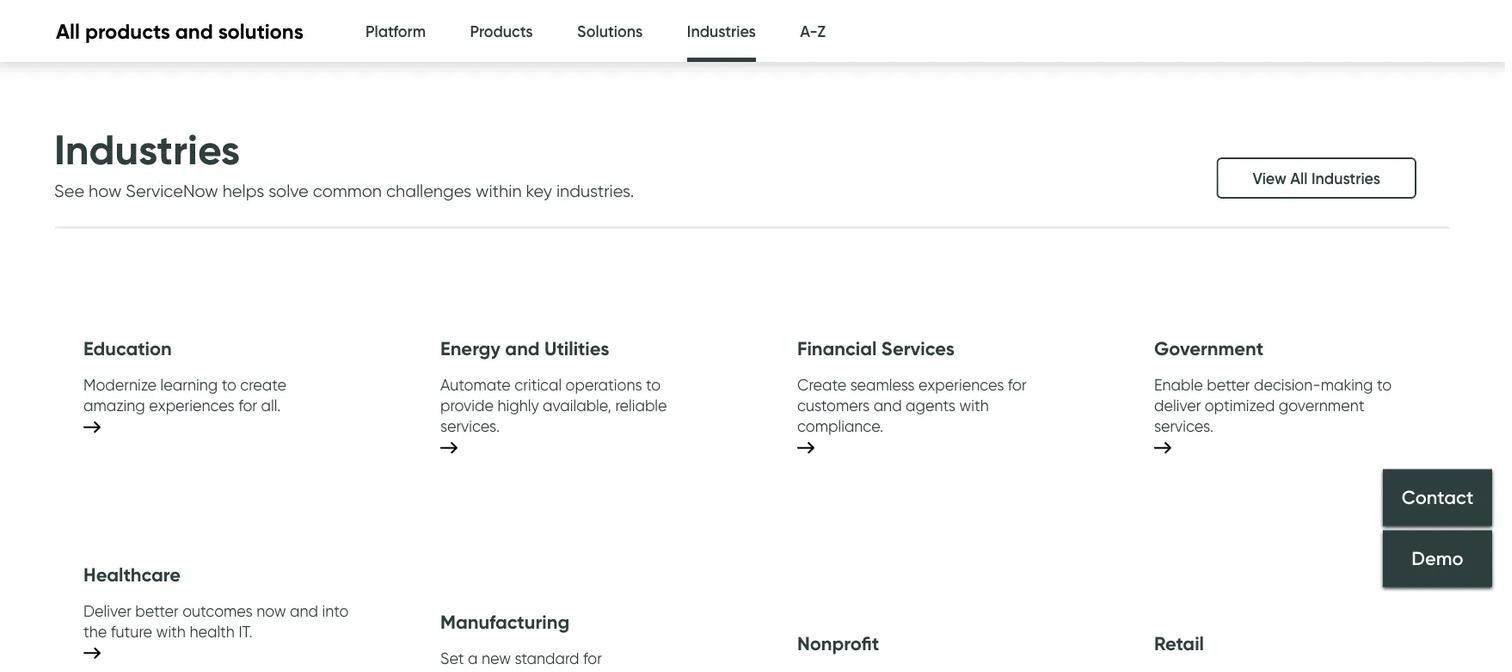 Task type: locate. For each thing, give the bounding box(es) containing it.
services. inside enable better decision-making to deliver optimized government services.
[[1154, 417, 1214, 436]]

modernize
[[83, 376, 157, 395]]

2 vertical spatial for
[[583, 649, 602, 668]]

1 vertical spatial experiences
[[149, 397, 235, 415]]

financial services
[[797, 337, 955, 361]]

utilities
[[545, 337, 609, 361]]

all left products
[[56, 18, 80, 44]]

0 horizontal spatial industries
[[54, 124, 240, 175]]

provide
[[440, 397, 494, 415]]

to
[[222, 376, 236, 395], [646, 376, 661, 395], [1377, 376, 1392, 395]]

2 vertical spatial with
[[548, 670, 578, 670]]

compliance.
[[797, 417, 884, 436]]

now
[[256, 602, 286, 621]]

all right view
[[1291, 169, 1308, 188]]

0 vertical spatial for
[[1008, 376, 1027, 395]]

1 horizontal spatial to
[[646, 376, 661, 395]]

with inside 'create seamless experiences for customers and agents with compliance.'
[[960, 397, 989, 415]]

1 horizontal spatial industries
[[687, 22, 756, 41]]

and down seamless on the bottom right of page
[[874, 397, 902, 415]]

future
[[111, 622, 152, 641]]

industries link
[[687, 0, 756, 67]]

learning
[[161, 376, 218, 395]]

better up "optimized"
[[1207, 376, 1250, 395]]

healthcare
[[83, 563, 181, 587]]

1 horizontal spatial better
[[1207, 376, 1250, 395]]

1 horizontal spatial services.
[[1154, 417, 1214, 436]]

and left into
[[290, 602, 318, 621]]

contact
[[1402, 485, 1474, 508]]

products
[[470, 22, 533, 41]]

services. down provide at the left bottom of page
[[440, 417, 500, 436]]

services. down deliver
[[1154, 417, 1214, 436]]

2 horizontal spatial to
[[1377, 376, 1392, 395]]

available,
[[543, 397, 612, 415]]

1 vertical spatial for
[[238, 397, 257, 415]]

enable
[[1154, 376, 1203, 395]]

customers
[[797, 397, 870, 415]]

a-z
[[800, 22, 826, 41]]

experiences up agents
[[919, 376, 1004, 395]]

to inside modernize learning to create amazing experiences for all.
[[222, 376, 236, 395]]

0 horizontal spatial all
[[56, 18, 80, 44]]

3 to from the left
[[1377, 376, 1392, 395]]

0 horizontal spatial with
[[156, 622, 186, 641]]

1 vertical spatial better
[[135, 602, 179, 621]]

0 vertical spatial better
[[1207, 376, 1250, 395]]

industries inside industries see how servicenow helps solve common challenges within key industries.
[[54, 124, 240, 175]]

better inside enable better decision-making to deliver optimized government services.
[[1207, 376, 1250, 395]]

2 services. from the left
[[1154, 417, 1214, 436]]

to inside enable better decision-making to deliver optimized government services.
[[1377, 376, 1392, 395]]

2 to from the left
[[646, 376, 661, 395]]

to inside the automate critical operations to provide highly available, reliable services.
[[646, 376, 661, 395]]

to up reliable
[[646, 376, 661, 395]]

deliver better outcomes now and into the future with health it.
[[83, 602, 349, 641]]

operations
[[566, 376, 642, 395]]

for
[[1008, 376, 1027, 395], [238, 397, 257, 415], [583, 649, 602, 668]]

challenges
[[386, 181, 472, 202]]

how
[[89, 181, 122, 202]]

with down standard
[[548, 670, 578, 670]]

0 horizontal spatial experiences
[[149, 397, 235, 415]]

better for healthcare
[[135, 602, 179, 621]]

z
[[818, 22, 826, 41]]

helps
[[223, 181, 264, 202]]

to right making on the right of the page
[[1377, 376, 1392, 395]]

0 vertical spatial experiences
[[919, 376, 1004, 395]]

2 horizontal spatial with
[[960, 397, 989, 415]]

to left create
[[222, 376, 236, 395]]

amazing
[[83, 397, 145, 415]]

experiences
[[919, 376, 1004, 395], [149, 397, 235, 415]]

better
[[1207, 376, 1250, 395], [135, 602, 179, 621]]

services. inside the automate critical operations to provide highly available, reliable services.
[[440, 417, 500, 436]]

key
[[526, 181, 552, 202]]

0 vertical spatial with
[[960, 397, 989, 415]]

1 horizontal spatial for
[[583, 649, 602, 668]]

products
[[85, 18, 170, 44]]

agents
[[906, 397, 956, 415]]

2 horizontal spatial for
[[1008, 376, 1027, 395]]

0 horizontal spatial for
[[238, 397, 257, 415]]

outcomes
[[182, 602, 253, 621]]

better inside "deliver better outcomes now and into the future with health it."
[[135, 602, 179, 621]]

1 services. from the left
[[440, 417, 500, 436]]

1 horizontal spatial with
[[548, 670, 578, 670]]

0 horizontal spatial to
[[222, 376, 236, 395]]

experiences down "learning" in the bottom left of the page
[[149, 397, 235, 415]]

better up future
[[135, 602, 179, 621]]

with right future
[[156, 622, 186, 641]]

0 horizontal spatial better
[[135, 602, 179, 621]]

financial
[[797, 337, 877, 361]]

products link
[[470, 0, 533, 63]]

0 vertical spatial all
[[56, 18, 80, 44]]

seamless
[[851, 376, 915, 395]]

view
[[1253, 169, 1287, 188]]

1 to from the left
[[222, 376, 236, 395]]

and
[[175, 18, 213, 44], [505, 337, 540, 361], [874, 397, 902, 415], [290, 602, 318, 621]]

with
[[960, 397, 989, 415], [156, 622, 186, 641], [548, 670, 578, 670]]

1 horizontal spatial experiences
[[919, 376, 1004, 395]]

with inside set a new standard for manufacturing with truly connecte
[[548, 670, 578, 670]]

industries
[[687, 22, 756, 41], [54, 124, 240, 175], [1312, 169, 1381, 188]]

making
[[1321, 376, 1373, 395]]

0 horizontal spatial services.
[[440, 417, 500, 436]]

1 vertical spatial with
[[156, 622, 186, 641]]

for inside 'create seamless experiences for customers and agents with compliance.'
[[1008, 376, 1027, 395]]

and right products
[[175, 18, 213, 44]]

the
[[83, 622, 107, 641]]

platform
[[366, 22, 426, 41]]

see
[[54, 181, 84, 202]]

with right agents
[[960, 397, 989, 415]]

truly
[[582, 670, 612, 670]]

services.
[[440, 417, 500, 436], [1154, 417, 1214, 436]]

critical
[[515, 376, 562, 395]]

all
[[56, 18, 80, 44], [1291, 169, 1308, 188]]

into
[[322, 602, 349, 621]]

1 horizontal spatial all
[[1291, 169, 1308, 188]]

view all industries
[[1253, 169, 1381, 188]]



Task type: vqa. For each thing, say whether or not it's contained in the screenshot.


Task type: describe. For each thing, give the bounding box(es) containing it.
within
[[476, 181, 522, 202]]

solutions
[[577, 22, 643, 41]]

energy and utilities
[[440, 337, 609, 361]]

and inside "deliver better outcomes now and into the future with health it."
[[290, 602, 318, 621]]

solve
[[269, 181, 309, 202]]

create
[[240, 376, 286, 395]]

optimized
[[1205, 397, 1275, 415]]

all.
[[261, 397, 281, 415]]

all products and solutions
[[56, 18, 304, 44]]

and up critical
[[505, 337, 540, 361]]

better for government
[[1207, 376, 1250, 395]]

2 horizontal spatial industries
[[1312, 169, 1381, 188]]

manufacturing
[[440, 670, 545, 670]]

experiences inside modernize learning to create amazing experiences for all.
[[149, 397, 235, 415]]

nonprofit
[[797, 632, 879, 655]]

industries for industries
[[687, 22, 756, 41]]

demo
[[1412, 547, 1464, 570]]

for inside set a new standard for manufacturing with truly connecte
[[583, 649, 602, 668]]

services. for energy and utilities
[[440, 417, 500, 436]]

services
[[882, 337, 955, 361]]

energy
[[440, 337, 501, 361]]

a
[[468, 649, 478, 668]]

set a new standard for manufacturing with truly connecte
[[440, 649, 693, 670]]

with inside "deliver better outcomes now and into the future with health it."
[[156, 622, 186, 641]]

it.
[[239, 622, 253, 641]]

for inside modernize learning to create amazing experiences for all.
[[238, 397, 257, 415]]

education
[[83, 337, 172, 361]]

industries for industries see how servicenow helps solve common challenges within key industries.
[[54, 124, 240, 175]]

retail
[[1154, 632, 1204, 655]]

decision-
[[1254, 376, 1321, 395]]

contact link
[[1383, 469, 1493, 526]]

create
[[797, 376, 847, 395]]

1 vertical spatial all
[[1291, 169, 1308, 188]]

common
[[313, 181, 382, 202]]

health
[[190, 622, 235, 641]]

automate
[[440, 376, 511, 395]]

government
[[1154, 337, 1264, 361]]

new
[[482, 649, 511, 668]]

experiences inside 'create seamless experiences for customers and agents with compliance.'
[[919, 376, 1004, 395]]

manufacturing
[[440, 610, 570, 634]]

demo link
[[1383, 530, 1493, 587]]

automate critical operations to provide highly available, reliable services.
[[440, 376, 667, 436]]

set
[[440, 649, 464, 668]]

reliable
[[615, 397, 667, 415]]

a-
[[800, 22, 818, 41]]

industries.
[[557, 181, 634, 202]]

platform link
[[366, 0, 426, 63]]

solutions link
[[577, 0, 643, 63]]

and inside 'create seamless experiences for customers and agents with compliance.'
[[874, 397, 902, 415]]

highly
[[498, 397, 539, 415]]

servicenow
[[126, 181, 218, 202]]

solutions
[[218, 18, 304, 44]]

enable better decision-making to deliver optimized government services.
[[1154, 376, 1392, 436]]

deliver
[[1154, 397, 1201, 415]]

modernize learning to create amazing experiences for all.
[[83, 376, 286, 415]]

services. for government
[[1154, 417, 1214, 436]]

government
[[1279, 397, 1365, 415]]

a-z link
[[800, 0, 826, 63]]

create seamless experiences for customers and agents with compliance.
[[797, 376, 1027, 436]]

view all industries link
[[1217, 158, 1417, 199]]

industries see how servicenow helps solve common challenges within key industries.
[[54, 124, 634, 202]]

standard
[[515, 649, 579, 668]]

deliver
[[83, 602, 132, 621]]



